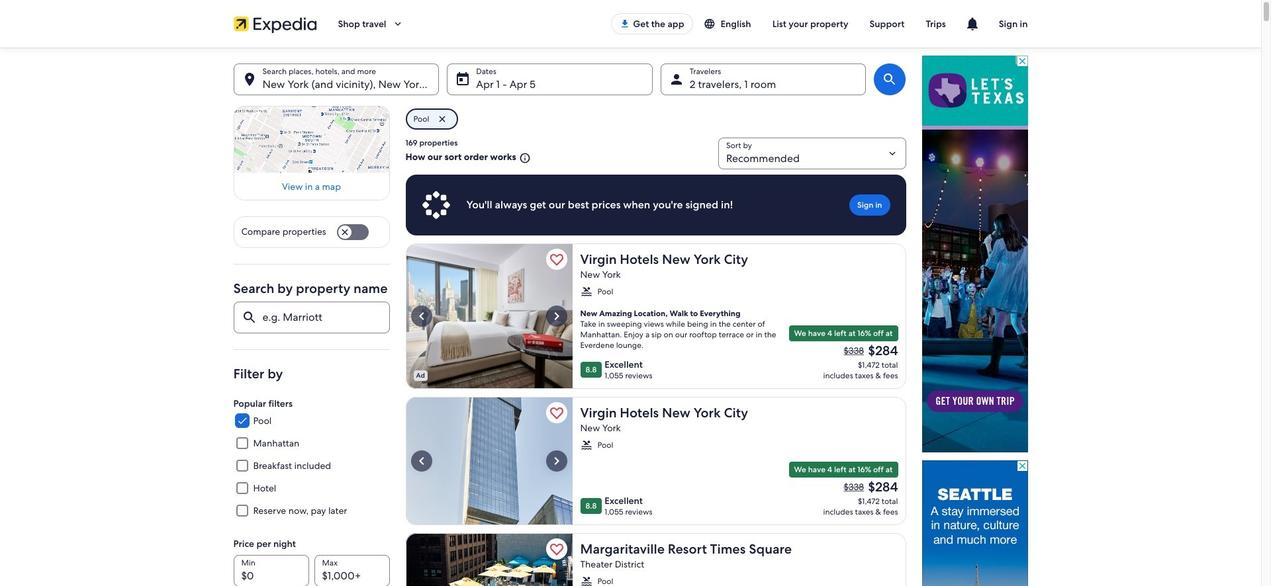 Task type: locate. For each thing, give the bounding box(es) containing it.
show previous image for virgin hotels new york city image for 1st "exterior" image from the bottom of the page
[[414, 454, 429, 470]]

$1,000 and above, Maximum, Price per night text field
[[314, 556, 390, 587]]

1 show previous image for virgin hotels new york city image from the top
[[414, 309, 429, 324]]

search image
[[882, 72, 898, 87]]

2 show previous image for virgin hotels new york city image from the top
[[414, 454, 429, 470]]

exterior image
[[406, 244, 573, 389], [406, 397, 573, 526]]

communication center icon image
[[965, 16, 981, 32]]

show next image for virgin hotels new york city image
[[549, 309, 565, 324], [549, 454, 565, 470]]

expedia logo image
[[233, 15, 317, 33]]

1 vertical spatial show next image for virgin hotels new york city image
[[549, 454, 565, 470]]

0 vertical spatial show previous image for virgin hotels new york city image
[[414, 309, 429, 324]]

1 show next image for virgin hotels new york city image from the top
[[549, 309, 565, 324]]

0 vertical spatial exterior image
[[406, 244, 573, 389]]

show previous image for virgin hotels new york city image
[[414, 309, 429, 324], [414, 454, 429, 470]]

2 show next image for virgin hotels new york city image from the top
[[549, 454, 565, 470]]

1 vertical spatial show previous image for virgin hotels new york city image
[[414, 454, 429, 470]]

small image
[[580, 576, 592, 587]]

2 exterior image from the top
[[406, 397, 573, 526]]

small image
[[704, 18, 721, 30], [516, 152, 531, 164], [580, 286, 592, 298], [580, 440, 592, 452]]

download the app button image
[[620, 19, 631, 29]]

0 vertical spatial show next image for virgin hotels new york city image
[[549, 309, 565, 324]]

static map image image
[[233, 106, 390, 173]]

1 vertical spatial exterior image
[[406, 397, 573, 526]]



Task type: describe. For each thing, give the bounding box(es) containing it.
show next image for virgin hotels new york city image for 1st "exterior" image from the bottom of the page
[[549, 454, 565, 470]]

$0, Minimum, Price per night text field
[[233, 556, 309, 587]]

show next image for virgin hotels new york city image for 2nd "exterior" image from the bottom
[[549, 309, 565, 324]]

1 exterior image from the top
[[406, 244, 573, 389]]

rooftop pool image
[[406, 534, 573, 587]]

show previous image for virgin hotels new york city image for 2nd "exterior" image from the bottom
[[414, 309, 429, 324]]

trailing image
[[392, 18, 404, 30]]



Task type: vqa. For each thing, say whether or not it's contained in the screenshot.
"Today" element
no



